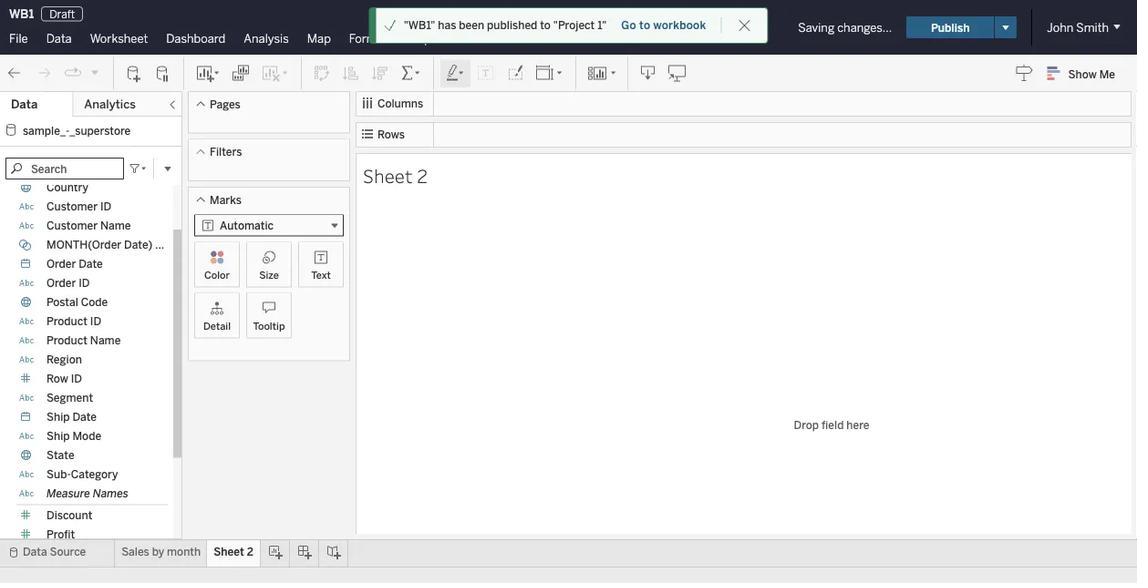 Task type: vqa. For each thing, say whether or not it's contained in the screenshot.
"Project
yes



Task type: locate. For each thing, give the bounding box(es) containing it.
to
[[540, 19, 551, 32], [640, 19, 651, 32]]

id right row
[[71, 373, 82, 386]]

sheet 2
[[363, 163, 428, 188], [214, 546, 254, 559]]

sort descending image
[[371, 64, 390, 83]]

0 horizontal spatial 2
[[247, 546, 254, 559]]

2
[[417, 163, 428, 188], [247, 546, 254, 559]]

2 down columns
[[417, 163, 428, 188]]

"wb1"
[[404, 19, 436, 32]]

highlight image
[[445, 64, 466, 83]]

state
[[47, 449, 74, 463]]

sheet down rows at the left
[[363, 163, 413, 188]]

map
[[307, 31, 331, 46]]

sheet
[[363, 163, 413, 188], [214, 546, 244, 559]]

data down profit
[[23, 546, 47, 559]]

2 order from the top
[[47, 277, 76, 290]]

1 to from the left
[[540, 19, 551, 32]]

1 vertical spatial sheet
[[214, 546, 244, 559]]

analytics
[[84, 97, 136, 112]]

0 vertical spatial date
[[79, 258, 103, 271]]

0 vertical spatial customer
[[47, 200, 98, 214]]

id for order id
[[79, 277, 90, 290]]

data
[[46, 31, 72, 46], [11, 97, 38, 112], [23, 546, 47, 559]]

2 product from the top
[[47, 334, 87, 348]]

here
[[847, 419, 870, 432]]

id up customer name
[[100, 200, 112, 214]]

sheet 2 down rows at the left
[[363, 163, 428, 188]]

0 horizontal spatial sheet
[[214, 546, 244, 559]]

data down draft
[[46, 31, 72, 46]]

month
[[167, 546, 201, 559]]

2 right month
[[247, 546, 254, 559]]

dashboard
[[166, 31, 226, 46]]

1 vertical spatial date
[[72, 411, 97, 424]]

discount
[[47, 510, 92, 523]]

customer
[[47, 200, 98, 214], [47, 219, 98, 233]]

ship date
[[47, 411, 97, 424]]

show me button
[[1040, 59, 1132, 88]]

date)
[[124, 239, 153, 252]]

customer id
[[47, 200, 112, 214]]

changes...
[[838, 20, 893, 35]]

measure
[[47, 488, 90, 501]]

show
[[1069, 67, 1097, 81]]

customer down country
[[47, 200, 98, 214]]

new data source image
[[125, 64, 143, 83]]

product name
[[47, 334, 121, 348]]

postal
[[47, 296, 78, 309]]

1 ship from the top
[[47, 411, 70, 424]]

order up order id
[[47, 258, 76, 271]]

postal code
[[47, 296, 108, 309]]

order up postal
[[47, 277, 76, 290]]

to inside alert
[[540, 19, 551, 32]]

1 horizontal spatial 2
[[417, 163, 428, 188]]

0 vertical spatial product
[[47, 315, 87, 328]]

1 vertical spatial data
[[11, 97, 38, 112]]

1 order from the top
[[47, 258, 76, 271]]

drop field here
[[794, 419, 870, 432]]

name up month(order date) set
[[100, 219, 131, 233]]

fit image
[[536, 64, 565, 83]]

date up mode
[[72, 411, 97, 424]]

1 customer from the top
[[47, 200, 98, 214]]

1 horizontal spatial to
[[640, 19, 651, 32]]

wb1
[[9, 6, 34, 21]]

sort ascending image
[[342, 64, 360, 83]]

"wb1" has been published to "project 1" alert
[[404, 17, 607, 34]]

drop
[[794, 419, 819, 432]]

mode
[[72, 430, 101, 443]]

duplicate image
[[232, 64, 250, 83]]

show me
[[1069, 67, 1116, 81]]

"wb1" has been published to "project 1"
[[404, 19, 607, 32]]

pages
[[210, 98, 241, 111]]

month(order date) set
[[47, 239, 173, 252]]

to left "project
[[540, 19, 551, 32]]

text
[[311, 269, 331, 281]]

has
[[438, 19, 457, 32]]

2 customer from the top
[[47, 219, 98, 233]]

0 vertical spatial sheet
[[363, 163, 413, 188]]

2 ship from the top
[[47, 430, 70, 443]]

publish
[[932, 21, 970, 34]]

customer down customer id
[[47, 219, 98, 233]]

date
[[79, 258, 103, 271], [72, 411, 97, 424]]

customer for customer name
[[47, 219, 98, 233]]

names
[[93, 488, 128, 501]]

to right go on the right top of page
[[640, 19, 651, 32]]

been
[[459, 19, 485, 32]]

totals image
[[401, 64, 422, 83]]

source
[[50, 546, 86, 559]]

pause auto updates image
[[154, 64, 172, 83]]

sheet right month
[[214, 546, 244, 559]]

tooltip
[[253, 320, 285, 333]]

smith
[[1077, 20, 1110, 35]]

1 vertical spatial sheet 2
[[214, 546, 254, 559]]

format
[[349, 31, 388, 46]]

2 to from the left
[[640, 19, 651, 32]]

1"
[[598, 19, 607, 32]]

automatic
[[220, 219, 274, 232]]

marks
[[210, 193, 242, 207]]

product
[[47, 315, 87, 328], [47, 334, 87, 348]]

ship down segment
[[47, 411, 70, 424]]

date for order date
[[79, 258, 103, 271]]

ship up the state
[[47, 430, 70, 443]]

1 product from the top
[[47, 315, 87, 328]]

filters
[[210, 146, 242, 159]]

file
[[9, 31, 28, 46]]

order
[[47, 258, 76, 271], [47, 277, 76, 290]]

0 vertical spatial order
[[47, 258, 76, 271]]

rows
[[378, 128, 405, 141]]

1 vertical spatial order
[[47, 277, 76, 290]]

0 horizontal spatial to
[[540, 19, 551, 32]]

1 vertical spatial customer
[[47, 219, 98, 233]]

profit
[[47, 529, 75, 542]]

country
[[47, 181, 88, 194]]

id up postal code
[[79, 277, 90, 290]]

id down the code
[[90, 315, 101, 328]]

sheet 2 right month
[[214, 546, 254, 559]]

0 vertical spatial name
[[100, 219, 131, 233]]

1 horizontal spatial sheet 2
[[363, 163, 428, 188]]

1 vertical spatial product
[[47, 334, 87, 348]]

worksheet
[[90, 31, 148, 46]]

0 vertical spatial data
[[46, 31, 72, 46]]

product up region
[[47, 334, 87, 348]]

data down undo image
[[11, 97, 38, 112]]

product id
[[47, 315, 101, 328]]

product down postal
[[47, 315, 87, 328]]

name
[[100, 219, 131, 233], [90, 334, 121, 348]]

0 vertical spatial ship
[[47, 411, 70, 424]]

ship
[[47, 411, 70, 424], [47, 430, 70, 443]]

region
[[47, 354, 82, 367]]

1 vertical spatial ship
[[47, 430, 70, 443]]

id
[[100, 200, 112, 214], [79, 277, 90, 290], [90, 315, 101, 328], [71, 373, 82, 386]]

1 vertical spatial name
[[90, 334, 121, 348]]

name down product id
[[90, 334, 121, 348]]

date for ship date
[[72, 411, 97, 424]]

date down "month(order"
[[79, 258, 103, 271]]

by
[[152, 546, 164, 559]]

month(order
[[47, 239, 122, 252]]

replay animation image
[[64, 64, 82, 82]]

0 vertical spatial sheet 2
[[363, 163, 428, 188]]

ship for ship date
[[47, 411, 70, 424]]



Task type: describe. For each thing, give the bounding box(es) containing it.
sub-category
[[47, 469, 118, 482]]

size
[[259, 269, 279, 281]]

sample_-_superstore
[[23, 124, 131, 137]]

detail
[[203, 320, 231, 333]]

measure names
[[47, 488, 128, 501]]

redo image
[[35, 64, 53, 83]]

ship for ship mode
[[47, 430, 70, 443]]

go
[[622, 19, 637, 32]]

0 vertical spatial 2
[[417, 163, 428, 188]]

workbook
[[654, 19, 707, 32]]

success image
[[384, 19, 397, 32]]

1 horizontal spatial sheet
[[363, 163, 413, 188]]

saving changes...
[[799, 20, 893, 35]]

draft
[[49, 7, 75, 20]]

format workbook image
[[506, 64, 525, 83]]

row id
[[47, 373, 82, 386]]

go to workbook link
[[621, 18, 707, 33]]

color
[[204, 269, 230, 281]]

order id
[[47, 277, 90, 290]]

1 vertical spatial 2
[[247, 546, 254, 559]]

undo image
[[5, 64, 24, 83]]

2 vertical spatial data
[[23, 546, 47, 559]]

customer for customer id
[[47, 200, 98, 214]]

id for row id
[[71, 373, 82, 386]]

order for order id
[[47, 277, 76, 290]]

name for product name
[[90, 334, 121, 348]]

set
[[155, 239, 173, 252]]

john
[[1048, 20, 1074, 35]]

name for customer name
[[100, 219, 131, 233]]

data source
[[23, 546, 86, 559]]

show/hide cards image
[[588, 64, 617, 83]]

field
[[822, 419, 844, 432]]

swap rows and columns image
[[313, 64, 331, 83]]

clear sheet image
[[261, 64, 290, 83]]

id for product id
[[90, 315, 101, 328]]

publish button
[[907, 16, 995, 38]]

customer name
[[47, 219, 131, 233]]

"project
[[554, 19, 595, 32]]

0 horizontal spatial sheet 2
[[214, 546, 254, 559]]

columns
[[378, 97, 424, 110]]

order date
[[47, 258, 103, 271]]

sales by month
[[122, 546, 201, 559]]

go to workbook
[[622, 19, 707, 32]]

data guide image
[[1016, 64, 1034, 82]]

_superstore
[[70, 124, 131, 137]]

product for product name
[[47, 334, 87, 348]]

automatic button
[[194, 215, 344, 237]]

order for order date
[[47, 258, 76, 271]]

show labels image
[[477, 64, 495, 83]]

new worksheet image
[[195, 64, 221, 83]]

open and edit this workbook in tableau desktop image
[[669, 64, 687, 83]]

product for product id
[[47, 315, 87, 328]]

analysis
[[244, 31, 289, 46]]

help
[[407, 31, 432, 46]]

sales
[[122, 546, 149, 559]]

category
[[71, 469, 118, 482]]

published
[[487, 19, 538, 32]]

download image
[[640, 64, 658, 83]]

Search text field
[[5, 158, 124, 180]]

me
[[1100, 67, 1116, 81]]

id for customer id
[[100, 200, 112, 214]]

ship mode
[[47, 430, 101, 443]]

collapse image
[[167, 99, 178, 110]]

replay animation image
[[89, 67, 100, 78]]

row
[[47, 373, 68, 386]]

sub-
[[47, 469, 71, 482]]

segment
[[47, 392, 93, 405]]

saving
[[799, 20, 835, 35]]

sample_-
[[23, 124, 70, 137]]

john smith
[[1048, 20, 1110, 35]]

code
[[81, 296, 108, 309]]



